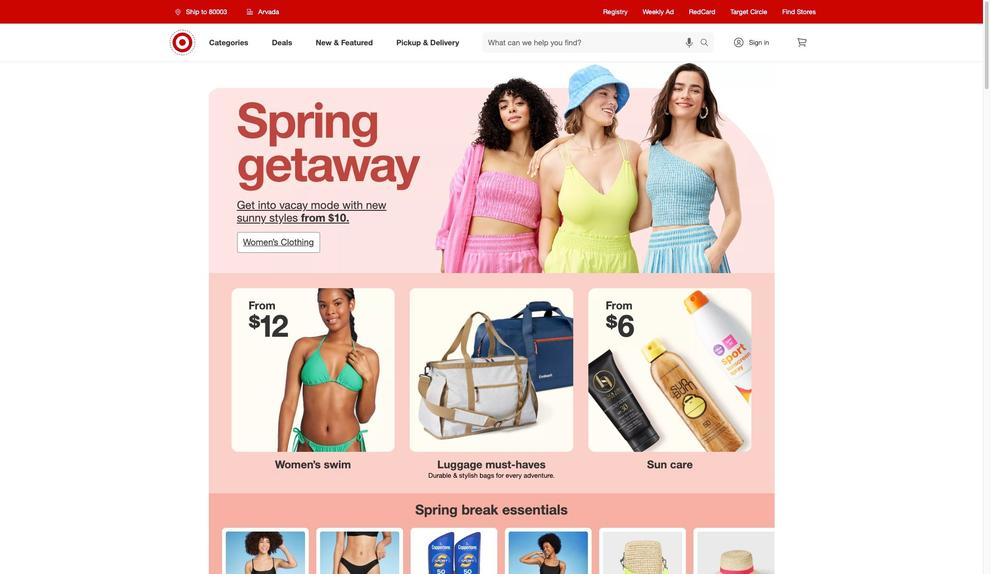 Task type: vqa. For each thing, say whether or not it's contained in the screenshot.
deals
no



Task type: describe. For each thing, give the bounding box(es) containing it.
women's bralette bikini top - wild fable™ image
[[226, 531, 305, 574]]

What can we help you find? suggestions appear below search field
[[483, 32, 703, 53]]

spring getaway image
[[209, 61, 775, 273]]

coppertone sport sunscreen lotion - spf 50 image
[[414, 531, 494, 574]]



Task type: locate. For each thing, give the bounding box(es) containing it.
zip crochet crossbody bag - a new day™ image
[[603, 531, 682, 574]]

packable down brim straw hat - a new day™ image
[[697, 531, 777, 574]]

women's scoop front low-rise high leg cheeky bikini bottom - wild fable™ image
[[320, 531, 399, 574]]

carousel region
[[209, 494, 780, 574]]

women's high leg cheeky scoop back one piece swimsuit - wild fable™ image
[[509, 531, 588, 574]]



